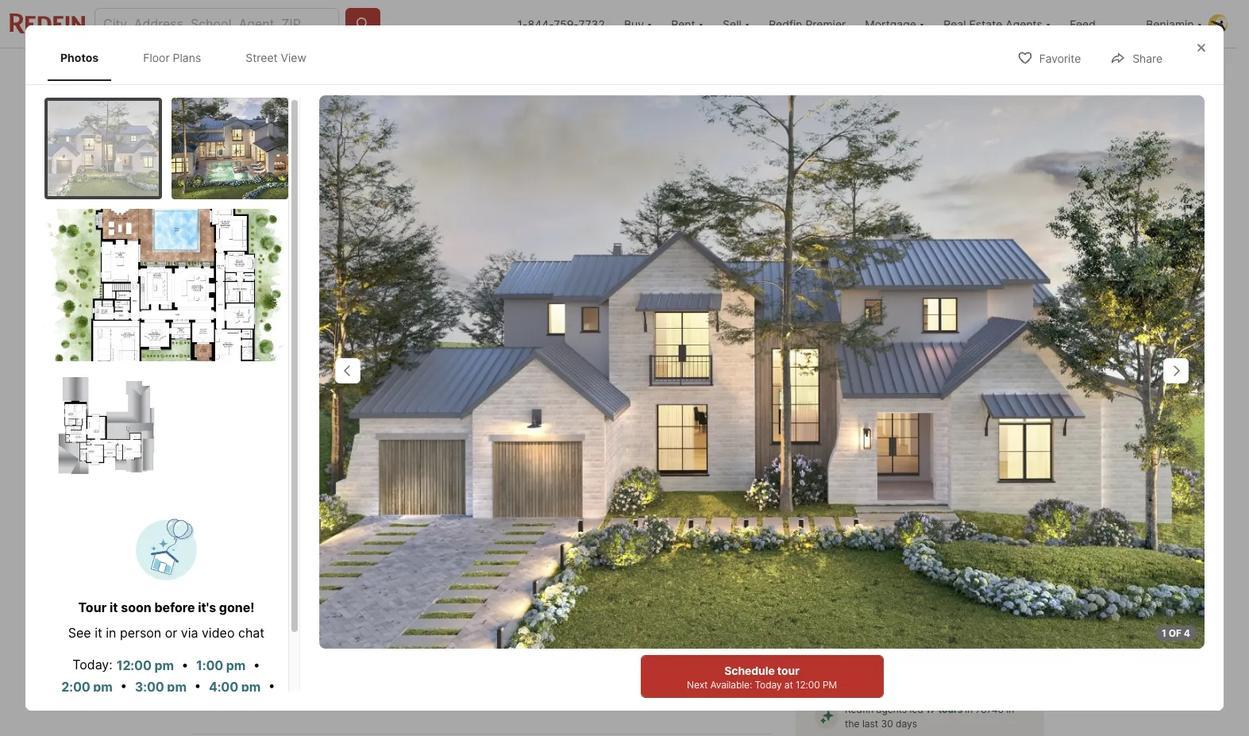 Task type: vqa. For each thing, say whether or not it's contained in the screenshot.
"is" at the left bottom of the page
yes



Task type: locate. For each thing, give the bounding box(es) containing it.
redfin
[[769, 17, 803, 31], [880, 493, 921, 509], [845, 703, 874, 715]]

floor
[[143, 51, 170, 64], [241, 425, 269, 439]]

premier
[[806, 17, 846, 31], [924, 493, 972, 509]]

schedule
[[877, 653, 935, 669], [725, 664, 775, 677]]

1 horizontal spatial via
[[947, 608, 961, 619]]

1 horizontal spatial view
[[392, 425, 419, 439]]

0 horizontal spatial gone!
[[219, 599, 255, 615]]

this
[[239, 636, 266, 652]]

plans
[[173, 51, 201, 64], [271, 425, 301, 439]]

today: for today: 12:00 pm
[[193, 690, 233, 706]]

4 right of
[[1184, 627, 1191, 639]]

nov down tour with a redfin premier agent
[[894, 518, 915, 530]]

1 vertical spatial person
[[120, 625, 161, 641]]

tour inside dialog
[[78, 599, 107, 615]]

2 vertical spatial redfin
[[845, 703, 874, 715]]

2 tab from the left
[[376, 52, 496, 90]]

1 horizontal spatial today:
[[193, 690, 233, 706]]

1 vertical spatial today:
[[193, 690, 233, 706]]

1 horizontal spatial street
[[356, 425, 389, 439]]

at
[[943, 671, 951, 683], [785, 679, 793, 691]]

feed inside feed button
[[1070, 17, 1096, 31]]

0 horizontal spatial nov
[[824, 518, 846, 530]]

nov down the agent at the right of the page
[[964, 518, 985, 530]]

video
[[964, 608, 991, 619], [202, 625, 235, 641]]

tour up see
[[78, 599, 107, 615]]

pm down the tour via video chat
[[981, 671, 995, 683]]

pm down it's on the bottom left of the page
[[241, 679, 261, 695]]

nov for 3
[[964, 518, 985, 530]]

photos
[[60, 51, 99, 64]]

1 horizontal spatial it's
[[500, 659, 517, 675]]

2 horizontal spatial redfin
[[880, 493, 921, 509]]

plans down city, address, school, agent, zip search box at the left top of the page
[[173, 51, 201, 64]]

4 tab from the left
[[624, 52, 702, 90]]

1 vertical spatial video
[[202, 625, 235, 641]]

1 horizontal spatial 12:00 pm button
[[236, 689, 295, 710]]

4
[[971, 425, 978, 439], [1184, 627, 1191, 639]]

feed up favorite
[[1070, 17, 1096, 31]]

tour down thursday
[[920, 608, 944, 619]]

• down the been
[[268, 678, 275, 693]]

None button
[[818, 512, 882, 581], [888, 513, 952, 580], [958, 513, 1022, 580], [818, 512, 882, 581], [888, 513, 952, 580], [958, 513, 1022, 580]]

2:00
[[61, 679, 90, 695]]

view inside tab
[[281, 51, 306, 64]]

via inside list box
[[947, 608, 961, 619]]

2 horizontal spatial it
[[446, 659, 454, 675]]

,
[[313, 511, 317, 527], [393, 511, 397, 527]]

1 horizontal spatial premier
[[924, 493, 972, 509]]

0 horizontal spatial via
[[181, 625, 198, 641]]

video up 1:00 pm button
[[202, 625, 235, 641]]

tour left with
[[809, 493, 837, 509]]

0 horizontal spatial before
[[154, 599, 195, 615]]

feed tab list
[[193, 48, 715, 90]]

0 horizontal spatial street
[[246, 51, 278, 64]]

0 vertical spatial person
[[858, 608, 894, 619]]

it left soon
[[110, 599, 118, 615]]

feed for feed link
[[243, 64, 269, 77]]

person down soon
[[120, 625, 161, 641]]

1 horizontal spatial redfin
[[845, 703, 874, 715]]

1 horizontal spatial feed
[[1070, 17, 1096, 31]]

4905 timberline dr, rollingwood, tx 78746 image
[[193, 93, 789, 461], [796, 93, 1044, 274], [796, 280, 1044, 461]]

0 vertical spatial today:
[[72, 656, 113, 672]]

pm
[[981, 671, 995, 683], [823, 679, 837, 691]]

today: down 1:00
[[193, 690, 233, 706]]

plans up active
[[271, 425, 301, 439]]

• left 3:00
[[120, 678, 127, 693]]

0 vertical spatial 4
[[971, 425, 978, 439]]

nov inside "nov 1 wednesday"
[[824, 518, 846, 530]]

0 vertical spatial via
[[947, 608, 961, 619]]

before
[[154, 599, 195, 615], [458, 659, 497, 675]]

pm up 4:00 pm "button"
[[226, 658, 246, 674]]

12:00 inside 'today: 12:00 pm'
[[237, 692, 272, 708]]

1 vertical spatial premier
[[924, 493, 972, 509]]

1 horizontal spatial 4
[[1184, 627, 1191, 639]]

floor inside tab
[[143, 51, 170, 64]]

3:00 pm button
[[134, 677, 187, 697]]

1 horizontal spatial share button
[[1097, 41, 1176, 74]]

12:00 pm button up 3:00
[[116, 655, 175, 676]]

0 horizontal spatial it
[[95, 625, 102, 641]]

1 vertical spatial street view
[[356, 425, 419, 439]]

tour for tour via video chat
[[920, 608, 944, 619]]

feed up new construction
[[243, 64, 269, 77]]

0 horizontal spatial schedule
[[725, 664, 775, 677]]

image image
[[171, 97, 288, 199], [48, 100, 159, 196], [44, 208, 288, 361], [44, 375, 168, 477]]

0 horizontal spatial share
[[1001, 63, 1031, 77]]

video down friday
[[964, 608, 991, 619]]

via
[[947, 608, 961, 619], [181, 625, 198, 641]]

nov down with
[[824, 518, 846, 530]]

1 left 2
[[824, 529, 838, 564]]

1 horizontal spatial 78746
[[976, 703, 1004, 715]]

0 horizontal spatial video
[[202, 625, 235, 641]]

street view
[[246, 51, 306, 64], [356, 425, 419, 439]]

nov
[[824, 518, 846, 530], [894, 518, 915, 530], [964, 518, 985, 530]]

person inside list box
[[858, 608, 894, 619]]

1 vertical spatial 4
[[1184, 627, 1191, 639]]

chat down next icon
[[993, 608, 1017, 619]]

ft
[[580, 572, 592, 588]]

, left the tx
[[393, 511, 397, 527]]

today: up 2:00 pm button
[[72, 656, 113, 672]]

0 vertical spatial floor plans
[[143, 51, 201, 64]]

0 horizontal spatial it's
[[198, 599, 216, 615]]

redfin inside button
[[769, 17, 803, 31]]

2 nov from the left
[[894, 518, 915, 530]]

tour
[[938, 653, 963, 669], [777, 664, 800, 677]]

feed inside feed link
[[243, 64, 269, 77]]

1 horizontal spatial before
[[458, 659, 497, 675]]

tx
[[400, 511, 417, 527]]

thursday
[[894, 563, 938, 573]]

0 vertical spatial redfin
[[769, 17, 803, 31]]

1 nov from the left
[[824, 518, 846, 530]]

78746 right the tx
[[420, 511, 458, 527]]

1 horizontal spatial person
[[858, 608, 894, 619]]

4905 timberline dr , rollingwood , tx 78746
[[193, 511, 458, 527]]

0 horizontal spatial available:
[[711, 679, 752, 691]]

pm down the been
[[275, 692, 295, 708]]

it right times.
[[446, 659, 454, 675]]

1 inside "nov 1 wednesday"
[[824, 529, 838, 564]]

dialog
[[25, 25, 1224, 736]]

78746 right tours
[[976, 703, 1004, 715]]

it for tour
[[110, 599, 118, 615]]

1 vertical spatial floor plans
[[241, 425, 301, 439]]

1 vertical spatial view
[[392, 425, 419, 439]]

0 horizontal spatial share button
[[965, 53, 1044, 85]]

0 horizontal spatial person
[[120, 625, 161, 641]]

with
[[840, 493, 867, 509]]

4905 timberline dr image
[[319, 95, 1205, 649]]

share button
[[1097, 41, 1176, 74], [965, 53, 1044, 85]]

1 vertical spatial redfin
[[880, 493, 921, 509]]

1 vertical spatial street
[[356, 425, 389, 439]]

floor plans inside button
[[241, 425, 301, 439]]

1 horizontal spatial at
[[943, 671, 951, 683]]

today:
[[72, 656, 113, 672], [193, 690, 233, 706]]

17
[[926, 703, 936, 715]]

12:00 pm button
[[116, 655, 175, 676], [236, 689, 295, 710]]

available:
[[869, 671, 910, 683], [711, 679, 752, 691]]

4 left photos
[[971, 425, 978, 439]]

1 vertical spatial gone!
[[521, 659, 555, 675]]

1 horizontal spatial pm
[[981, 671, 995, 683]]

pm down tour in person
[[823, 679, 837, 691]]

1 left of
[[1162, 627, 1167, 639]]

• down 1:00
[[194, 678, 201, 693]]

0 horizontal spatial today:
[[72, 656, 113, 672]]

1 horizontal spatial 1
[[1162, 627, 1167, 639]]

0 vertical spatial it's
[[198, 599, 216, 615]]

nov inside 'nov 3 friday'
[[964, 518, 985, 530]]

1 vertical spatial via
[[181, 625, 198, 641]]

1 vertical spatial it's
[[500, 659, 517, 675]]

0 vertical spatial chat
[[993, 608, 1017, 619]]

0 horizontal spatial chat
[[238, 625, 265, 641]]

see it in person or via video chat
[[68, 625, 265, 641]]

more times
[[610, 692, 680, 708]]

floor plans down city, address, school, agent, zip search box at the left top of the page
[[143, 51, 201, 64]]

0 vertical spatial feed
[[1070, 17, 1096, 31]]

floor plans button
[[206, 417, 314, 448]]

it's
[[198, 599, 216, 615], [500, 659, 517, 675]]

1-844-759-7732 link
[[518, 17, 605, 31]]

1 horizontal spatial street view
[[356, 425, 419, 439]]

1 vertical spatial before
[[458, 659, 497, 675]]

share inside dialog
[[1133, 52, 1163, 65]]

12:00 pm button down the been
[[236, 689, 295, 710]]

0 horizontal spatial 12:00 pm button
[[116, 655, 175, 676]]

1 horizontal spatial plans
[[271, 425, 301, 439]]

1 horizontal spatial tour
[[938, 653, 963, 669]]

1
[[824, 529, 838, 564], [1162, 627, 1167, 639]]

tab list containing photos
[[44, 35, 335, 81]]

1 horizontal spatial chat
[[993, 608, 1017, 619]]

been
[[260, 659, 290, 675]]

1 horizontal spatial floor
[[241, 425, 269, 439]]

0 vertical spatial street
[[246, 51, 278, 64]]

0 horizontal spatial view
[[281, 51, 306, 64]]

active link
[[271, 482, 311, 495]]

tour for tour it soon before it's gone!
[[78, 599, 107, 615]]

rollingwood
[[320, 511, 393, 527]]

tab list
[[44, 35, 335, 81]]

person down wednesday
[[858, 608, 894, 619]]

tour right times.
[[416, 659, 443, 675]]

1 of 4
[[1162, 627, 1191, 639]]

floor plans tab
[[130, 38, 214, 77]]

tour with a redfin premier agent
[[809, 493, 1011, 509]]

1 horizontal spatial ,
[[393, 511, 397, 527]]

tour down wednesday
[[820, 608, 845, 619]]

1 inside dialog
[[1162, 627, 1167, 639]]

before inside this home is popular it's been viewed 1,205 times. tour it before it's gone!
[[458, 659, 497, 675]]

view
[[281, 51, 306, 64], [392, 425, 419, 439]]

1 horizontal spatial it
[[110, 599, 118, 615]]

share down feed button
[[1133, 52, 1163, 65]]

street inside tab
[[246, 51, 278, 64]]

person
[[858, 608, 894, 619], [120, 625, 161, 641]]

tour inside dialog
[[777, 664, 800, 677]]

0 horizontal spatial premier
[[806, 17, 846, 31]]

pm
[[154, 658, 174, 674], [226, 658, 246, 674], [93, 679, 113, 695], [167, 679, 187, 695], [241, 679, 261, 695], [275, 692, 295, 708]]

est.
[[193, 574, 216, 587]]

1 horizontal spatial floor plans
[[241, 425, 301, 439]]

user photo image
[[1209, 14, 1228, 33]]

chat
[[993, 608, 1017, 619], [238, 625, 265, 641]]

map entry image
[[666, 480, 771, 586]]

list box
[[809, 596, 1032, 632]]

chat up it's on the bottom left of the page
[[238, 625, 265, 641]]

pm up 3:00 pm button
[[154, 658, 174, 674]]

floor plans up active
[[241, 425, 301, 439]]

0 vertical spatial before
[[154, 599, 195, 615]]

0 horizontal spatial pm
[[823, 679, 837, 691]]

it right see
[[95, 625, 102, 641]]

12:00
[[116, 658, 152, 674], [954, 671, 978, 683], [796, 679, 820, 691], [237, 692, 272, 708]]

0 vertical spatial street view
[[246, 51, 306, 64]]

0 vertical spatial it
[[110, 599, 118, 615]]

0 horizontal spatial floor
[[143, 51, 170, 64]]

78746
[[420, 511, 458, 527], [976, 703, 1004, 715]]

via inside dialog
[[181, 625, 198, 641]]

1 horizontal spatial schedule tour next available: today at 12:00 pm
[[845, 653, 995, 683]]

tour via video chat
[[920, 608, 1017, 619]]

nov inside "nov 2 thursday"
[[894, 518, 915, 530]]

3 nov from the left
[[964, 518, 985, 530]]

0 horizontal spatial 1
[[824, 529, 838, 564]]

gone! inside this home is popular it's been viewed 1,205 times. tour it before it's gone!
[[521, 659, 555, 675]]

tour
[[809, 493, 837, 509], [78, 599, 107, 615], [820, 608, 845, 619], [920, 608, 944, 619], [416, 659, 443, 675]]

0 vertical spatial video
[[964, 608, 991, 619]]

1 horizontal spatial nov
[[894, 518, 915, 530]]

1,205
[[340, 659, 373, 675]]

in inside in the last 30 days
[[1007, 703, 1014, 715]]

1 horizontal spatial video
[[964, 608, 991, 619]]

share left favorite
[[1001, 63, 1031, 77]]

0 horizontal spatial next
[[687, 679, 708, 691]]

0 vertical spatial plans
[[173, 51, 201, 64]]

today: inside 'today: 12:00 pm'
[[193, 690, 233, 706]]

floor plans inside tab
[[143, 51, 201, 64]]

4 inside 'button'
[[971, 425, 978, 439]]

, left rollingwood
[[313, 511, 317, 527]]

1 tab from the left
[[288, 52, 376, 90]]

today: inside today: 12:00 pm • 1:00 pm • 2:00 pm • 3:00 pm • 4:00 pm •
[[72, 656, 113, 672]]

0 horizontal spatial tour
[[777, 664, 800, 677]]

• down 'this' in the left of the page
[[253, 656, 260, 672]]

1 vertical spatial plans
[[271, 425, 301, 439]]

beds
[[416, 572, 446, 588]]

0 horizontal spatial floor plans
[[143, 51, 201, 64]]

0 horizontal spatial 4
[[971, 425, 978, 439]]

the
[[845, 718, 860, 730]]

0 horizontal spatial ,
[[313, 511, 317, 527]]

1 vertical spatial feed
[[243, 64, 269, 77]]

0 vertical spatial 78746
[[420, 511, 458, 527]]

in the last 30 days
[[845, 703, 1014, 730]]

view inside button
[[392, 425, 419, 439]]

1 vertical spatial 1
[[1162, 627, 1167, 639]]

nov for 2
[[894, 518, 915, 530]]

0 horizontal spatial at
[[785, 679, 793, 691]]

4 inside dialog
[[1184, 627, 1191, 639]]

new construction link
[[193, 93, 789, 464]]

tab
[[288, 52, 376, 90], [376, 52, 496, 90], [496, 52, 624, 90], [624, 52, 702, 90]]



Task type: describe. For each thing, give the bounding box(es) containing it.
street view inside button
[[356, 425, 419, 439]]

times.
[[376, 659, 412, 675]]

dialog containing tour it soon before it's gone!
[[25, 25, 1224, 736]]

1:00
[[196, 658, 223, 674]]

or
[[165, 625, 177, 641]]

street view button
[[321, 417, 432, 448]]

tour inside this home is popular it's been viewed 1,205 times. tour it before it's gone!
[[416, 659, 443, 675]]

tour it soon before it's gone!
[[78, 599, 255, 615]]

today: 12:00 pm
[[193, 690, 295, 708]]

photos tab
[[48, 38, 111, 77]]

list box containing tour in person
[[809, 596, 1032, 632]]

new construction
[[212, 110, 315, 122]]

5 beds
[[416, 548, 446, 588]]

nov 3 friday
[[964, 518, 992, 573]]

0 vertical spatial gone!
[[219, 599, 255, 615]]

redfin premier button
[[759, 0, 856, 48]]

1-844-759-7732
[[518, 17, 605, 31]]

4905
[[193, 511, 227, 527]]

is
[[307, 636, 318, 652]]

nov 1 wednesday
[[824, 518, 876, 573]]

agent
[[975, 493, 1011, 509]]

wednesday
[[824, 563, 876, 573]]

1:00 pm button
[[195, 655, 246, 676]]

a
[[870, 493, 877, 509]]

get
[[281, 574, 301, 587]]

redfin for agents
[[845, 703, 874, 715]]

today: 12:00 pm • 1:00 pm • 2:00 pm • 3:00 pm • 4:00 pm •
[[61, 656, 275, 695]]

tour for tour with a redfin premier agent
[[809, 493, 837, 509]]

nov 2 thursday
[[894, 518, 938, 573]]

7732
[[579, 17, 605, 31]]

dr
[[300, 511, 313, 527]]

get pre-approved link
[[281, 574, 378, 587]]

City, Address, School, Agent, ZIP search field
[[95, 8, 339, 40]]

submit search image
[[355, 16, 371, 32]]

5.5
[[485, 548, 513, 570]]

feed button
[[1061, 0, 1137, 48]]

construction
[[237, 110, 315, 122]]

it's inside dialog
[[198, 599, 216, 615]]

feed for feed button
[[1070, 17, 1096, 31]]

agents
[[877, 703, 907, 715]]

pm right 2:00
[[93, 679, 113, 695]]

it for see
[[95, 625, 102, 641]]

video inside dialog
[[202, 625, 235, 641]]

led
[[910, 703, 924, 715]]

last
[[863, 718, 879, 730]]

favorite
[[1039, 52, 1081, 65]]

today: for today: 12:00 pm • 1:00 pm • 2:00 pm • 3:00 pm • 4:00 pm •
[[72, 656, 113, 672]]

pm inside dialog
[[823, 679, 837, 691]]

next image
[[1013, 534, 1038, 559]]

1 , from the left
[[313, 511, 317, 527]]

4:00
[[209, 679, 238, 695]]

3 tab from the left
[[496, 52, 624, 90]]

baths
[[485, 572, 519, 588]]

1 horizontal spatial next
[[845, 671, 866, 683]]

home
[[269, 636, 304, 652]]

1 horizontal spatial available:
[[869, 671, 910, 683]]

1-
[[518, 17, 528, 31]]

2 , from the left
[[393, 511, 397, 527]]

1 vertical spatial 78746
[[976, 703, 1004, 715]]

5.5 baths
[[485, 548, 519, 588]]

3:00
[[135, 679, 164, 695]]

video inside list box
[[964, 608, 991, 619]]

759-
[[554, 17, 579, 31]]

next inside dialog
[[687, 679, 708, 691]]

plans inside tab
[[173, 51, 201, 64]]

1 horizontal spatial today
[[913, 671, 940, 683]]

popular
[[320, 636, 368, 652]]

1 horizontal spatial schedule
[[877, 653, 935, 669]]

nov for 1
[[824, 518, 846, 530]]

0 horizontal spatial 78746
[[420, 511, 458, 527]]

redfin premier
[[769, 17, 846, 31]]

tour in person
[[820, 608, 894, 619]]

pm inside 'today: 12:00 pm'
[[275, 692, 295, 708]]

street view inside tab
[[246, 51, 306, 64]]

2
[[894, 529, 912, 564]]

30
[[881, 718, 893, 730]]

baths link
[[485, 572, 519, 588]]

2:00 pm button
[[61, 677, 113, 697]]

person inside dialog
[[120, 625, 161, 641]]

see
[[68, 625, 91, 641]]

available: inside dialog
[[711, 679, 752, 691]]

it's
[[239, 659, 257, 675]]

timberline
[[230, 511, 297, 527]]

pre-
[[303, 574, 327, 587]]

sq
[[560, 572, 576, 588]]

new
[[212, 110, 235, 122]]

this home is popular it's been viewed 1,205 times. tour it before it's gone!
[[239, 636, 555, 675]]

of
[[1169, 627, 1182, 639]]

4 photos button
[[935, 417, 1032, 448]]

photos
[[981, 425, 1018, 439]]

1 vertical spatial 12:00 pm button
[[236, 689, 295, 710]]

premier inside button
[[806, 17, 846, 31]]

4:00 pm button
[[208, 677, 262, 697]]

times
[[645, 692, 680, 708]]

it's inside this home is popular it's been viewed 1,205 times. tour it before it's gone!
[[500, 659, 517, 675]]

$6,995,000
[[193, 548, 300, 570]]

viewed
[[294, 659, 337, 675]]

floor inside button
[[241, 425, 269, 439]]

0 horizontal spatial schedule tour next available: today at 12:00 pm
[[687, 664, 837, 691]]

pm right 3:00
[[167, 679, 187, 695]]

days
[[896, 718, 917, 730]]

4 photos
[[971, 425, 1018, 439]]

12:00 inside today: 12:00 pm • 1:00 pm • 2:00 pm • 3:00 pm • 4:00 pm •
[[116, 658, 152, 674]]

tour for tour in person
[[820, 608, 845, 619]]

plans inside button
[[271, 425, 301, 439]]

tab list inside dialog
[[44, 35, 335, 81]]

it inside this home is popular it's been viewed 1,205 times. tour it before it's gone!
[[446, 659, 454, 675]]

more times link
[[610, 692, 680, 708]]

0 vertical spatial 12:00 pm button
[[116, 655, 175, 676]]

soon
[[121, 599, 152, 615]]

street inside button
[[356, 425, 389, 439]]

6,027
[[560, 548, 612, 570]]

redfin for premier
[[769, 17, 803, 31]]

tours
[[938, 703, 963, 715]]

844-
[[528, 17, 554, 31]]

street view tab
[[233, 38, 319, 77]]

5
[[416, 548, 428, 570]]

1 vertical spatial chat
[[238, 625, 265, 641]]

0 horizontal spatial today
[[755, 679, 782, 691]]

favorite button
[[1004, 41, 1095, 74]]

redfin agents led 17 tours in 78746
[[845, 703, 1004, 715]]

friday
[[964, 563, 992, 573]]

get pre-approved
[[281, 574, 378, 587]]

6,027 sq ft
[[560, 548, 612, 588]]

active
[[271, 482, 311, 495]]

3
[[964, 529, 983, 564]]

• left 1:00
[[181, 656, 189, 672]]

feed link
[[211, 61, 269, 80]]



